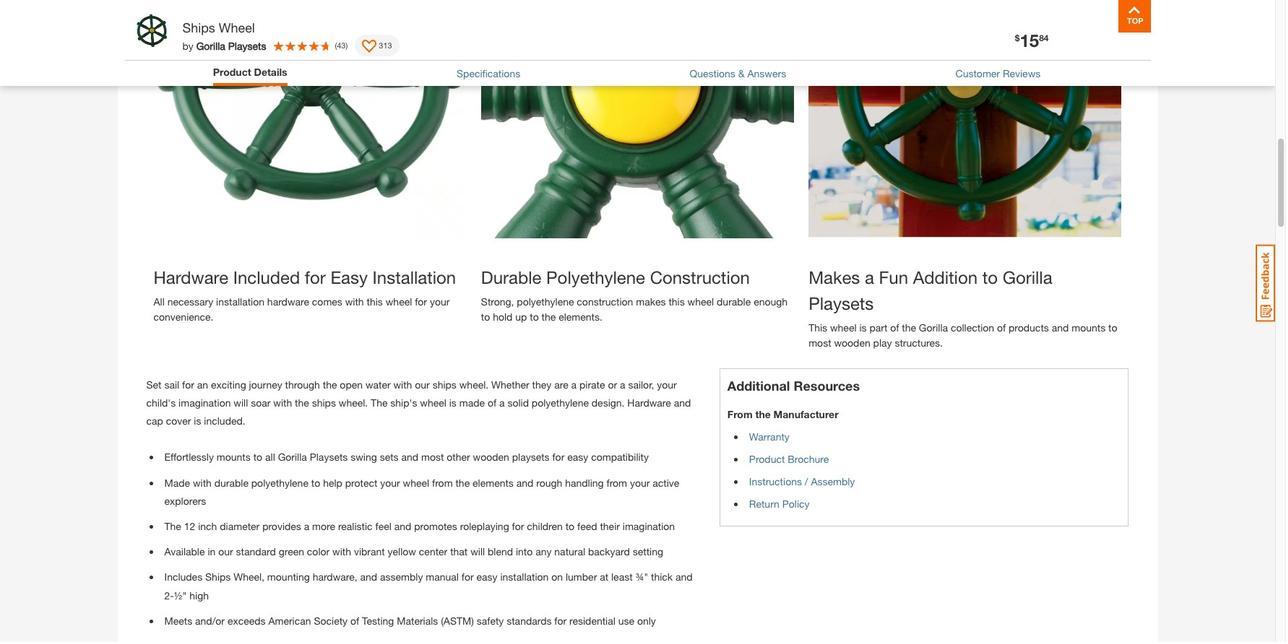Task type: describe. For each thing, give the bounding box(es) containing it.
or
[[608, 379, 618, 391]]

this wheel is part of the gorilla collection of products and mounts to most wooden play structures.
[[809, 322, 1118, 349]]

durable
[[481, 267, 542, 288]]

playset wheel with all installation hardware included image
[[154, 0, 467, 238]]

for inside includes ships wheel, mounting hardware, and assembly manual for easy installation on lumber at least ¾" thick and 2-½" high
[[462, 571, 474, 584]]

your down sets
[[380, 477, 400, 489]]

reviews
[[1003, 67, 1041, 79]]

that
[[451, 546, 468, 558]]

2 from from the left
[[607, 477, 628, 489]]

center
[[419, 546, 448, 558]]

your inside 'set sail for an exciting journey through the open water with our ships wheel. whether they are a pirate or a sailor, your child's imagination will soar with the ships wheel. the ship's wheel is made of a solid polyethylene design. hardware and cap cover is included.'
[[657, 379, 677, 391]]

hardware
[[267, 296, 309, 308]]

1 vertical spatial imagination
[[623, 521, 675, 533]]

installation inside all necessary installation hardware comes with this wheel for your convenience.
[[216, 296, 265, 308]]

sail
[[164, 379, 179, 391]]

part
[[870, 322, 888, 334]]

by
[[183, 39, 194, 52]]

any
[[536, 546, 552, 558]]

of left testing
[[351, 615, 359, 627]]

construction
[[577, 296, 634, 308]]

top button
[[1119, 0, 1151, 33]]

durable polyethylene construction
[[481, 267, 750, 288]]

includes ships wheel, mounting hardware, and assembly manual for easy installation on lumber at least ¾" thick and 2-½" high
[[164, 571, 693, 602]]

child's
[[146, 397, 176, 409]]

assembly
[[380, 571, 423, 584]]

color
[[307, 546, 330, 558]]

protect
[[345, 477, 378, 489]]

imagination inside 'set sail for an exciting journey through the open water with our ships wheel. whether they are a pirate or a sailor, your child's imagination will soar with the ships wheel. the ship's wheel is made of a solid polyethylene design. hardware and cap cover is included.'
[[179, 397, 231, 409]]

comes
[[312, 296, 343, 308]]

with right soar
[[274, 397, 292, 409]]

and right feel
[[395, 521, 412, 533]]

explorers
[[164, 495, 206, 507]]

to inside makes a fun addition to gorilla playsets
[[983, 267, 999, 288]]

wooden inside this wheel is part of the gorilla collection of products and mounts to most wooden play structures.
[[835, 337, 871, 349]]

up
[[516, 311, 527, 323]]

warranty
[[750, 431, 790, 443]]

thick
[[651, 571, 673, 584]]

rough
[[537, 477, 563, 489]]

0 vertical spatial playsets
[[228, 39, 266, 52]]

polyethylene inside 'set sail for an exciting journey through the open water with our ships wheel. whether they are a pirate or a sailor, your child's imagination will soar with the ships wheel. the ship's wheel is made of a solid polyethylene design. hardware and cap cover is included.'
[[532, 397, 589, 409]]

high
[[190, 590, 209, 602]]

society
[[314, 615, 348, 627]]

more
[[312, 521, 336, 533]]

manual
[[426, 571, 459, 584]]

a right are
[[572, 379, 577, 391]]

products
[[1009, 322, 1050, 334]]

for up rough
[[553, 451, 565, 464]]

wheel inside this wheel is part of the gorilla collection of products and mounts to most wooden play structures.
[[831, 322, 857, 334]]

children
[[527, 521, 563, 533]]

they
[[533, 379, 552, 391]]

by gorilla playsets
[[183, 39, 266, 52]]

vibrant
[[354, 546, 385, 558]]

ships inside includes ships wheel, mounting hardware, and assembly manual for easy installation on lumber at least ¾" thick and 2-½" high
[[205, 571, 231, 584]]

for up comes
[[305, 267, 326, 288]]

soar
[[251, 397, 271, 409]]

product for product brochure
[[750, 453, 785, 465]]

product brochure link
[[750, 453, 830, 465]]

handling
[[566, 477, 604, 489]]

most inside this wheel is part of the gorilla collection of products and mounts to most wooden play structures.
[[809, 337, 832, 349]]

gorilla inside this wheel is part of the gorilla collection of products and mounts to most wooden play structures.
[[920, 322, 949, 334]]

return policy
[[750, 498, 810, 510]]

wheel inside 'set sail for an exciting journey through the open water with our ships wheel. whether they are a pirate or a sailor, your child's imagination will soar with the ships wheel. the ship's wheel is made of a solid polyethylene design. hardware and cap cover is included.'
[[420, 397, 447, 409]]

0 vertical spatial ships
[[183, 20, 215, 35]]

1 horizontal spatial easy
[[568, 451, 589, 464]]

1 vertical spatial wooden
[[473, 451, 510, 464]]

1 from from the left
[[432, 477, 453, 489]]

sets
[[380, 451, 399, 464]]

open
[[340, 379, 363, 391]]

return policy link
[[750, 498, 810, 510]]

into
[[516, 546, 533, 558]]

addition
[[914, 267, 978, 288]]

a left the more
[[304, 521, 310, 533]]

from the manufacturer
[[728, 408, 839, 421]]

cover
[[166, 415, 191, 427]]

active
[[653, 477, 680, 489]]

necessary
[[168, 296, 213, 308]]

the right 'from'
[[756, 408, 771, 421]]

realistic
[[338, 521, 373, 533]]

this inside strong, polyethylene construction makes this wheel durable enough to hold up to the elements.
[[669, 296, 685, 308]]

makes
[[636, 296, 666, 308]]

a left solid
[[500, 397, 505, 409]]

materials
[[397, 615, 438, 627]]

&
[[739, 67, 745, 79]]

hardware included for easy installation
[[154, 267, 456, 288]]

makes a fun addition to gorilla playsets
[[809, 267, 1053, 314]]

mounts inside this wheel is part of the gorilla collection of products and mounts to most wooden play structures.
[[1072, 322, 1106, 334]]

with inside all necessary installation hardware comes with this wheel for your convenience.
[[345, 296, 364, 308]]

2-
[[164, 590, 174, 602]]

will inside 'set sail for an exciting journey through the open water with our ships wheel. whether they are a pirate or a sailor, your child's imagination will soar with the ships wheel. the ship's wheel is made of a solid polyethylene design. hardware and cap cover is included.'
[[234, 397, 248, 409]]

all
[[265, 451, 275, 464]]

lumber
[[566, 571, 597, 584]]

made
[[164, 477, 190, 489]]

to inside "made with durable polyethylene to help protect your wheel from the elements and rough handling from your active explorers"
[[311, 477, 320, 489]]

for inside all necessary installation hardware comes with this wheel for your convenience.
[[415, 296, 427, 308]]

their
[[600, 521, 620, 533]]

and inside this wheel is part of the gorilla collection of products and mounts to most wooden play structures.
[[1052, 322, 1070, 334]]

of inside 'set sail for an exciting journey through the open water with our ships wheel. whether they are a pirate or a sailor, your child's imagination will soar with the ships wheel. the ship's wheel is made of a solid polyethylene design. hardware and cap cover is included.'
[[488, 397, 497, 409]]

a inside makes a fun addition to gorilla playsets
[[865, 267, 875, 288]]

with up ship's
[[394, 379, 412, 391]]

in
[[208, 546, 216, 558]]

this
[[809, 322, 828, 334]]

play
[[874, 337, 893, 349]]

and right sets
[[402, 451, 419, 464]]

all necessary installation hardware comes with this wheel for your convenience.
[[154, 296, 450, 323]]

1 vertical spatial will
[[471, 546, 485, 558]]

easy inside includes ships wheel, mounting hardware, and assembly manual for easy installation on lumber at least ¾" thick and 2-½" high
[[477, 571, 498, 584]]

the down through
[[295, 397, 309, 409]]

¾"
[[636, 571, 649, 584]]

warranty link
[[750, 431, 790, 443]]

0 horizontal spatial wheel.
[[339, 397, 368, 409]]

set sail for an exciting journey through the open water with our ships wheel. whether they are a pirate or a sailor, your child's imagination will soar with the ships wheel. the ship's wheel is made of a solid polyethylene design. hardware and cap cover is included.
[[146, 379, 691, 427]]

playsets inside makes a fun addition to gorilla playsets
[[809, 293, 874, 314]]

additional resources
[[728, 378, 860, 394]]

set
[[146, 379, 162, 391]]

on
[[552, 571, 563, 584]]

solid
[[508, 397, 529, 409]]

for right standards on the left of the page
[[555, 615, 567, 627]]

testing
[[362, 615, 394, 627]]

answers
[[748, 67, 787, 79]]

an
[[197, 379, 208, 391]]

standard
[[236, 546, 276, 558]]

with right color
[[333, 546, 351, 558]]

1 horizontal spatial wheel.
[[460, 379, 489, 391]]

instructions / assembly
[[750, 476, 856, 488]]

customer reviews
[[956, 67, 1041, 79]]

available
[[164, 546, 205, 558]]

elements
[[473, 477, 514, 489]]

feel
[[376, 521, 392, 533]]



Task type: vqa. For each thing, say whether or not it's contained in the screenshot.
the left dewalt
no



Task type: locate. For each thing, give the bounding box(es) containing it.
and left 'from'
[[674, 397, 691, 409]]

1 horizontal spatial hardware
[[628, 397, 672, 409]]

product for product details
[[213, 66, 251, 78]]

wheel inside "made with durable polyethylene to help protect your wheel from the elements and rough handling from your active explorers"
[[403, 477, 430, 489]]

durable inside "made with durable polyethylene to help protect your wheel from the elements and rough handling from your active explorers"
[[215, 477, 249, 489]]

the inside strong, polyethylene construction makes this wheel durable enough to hold up to the elements.
[[542, 311, 556, 323]]

1 vertical spatial playsets
[[809, 293, 874, 314]]

instructions / assembly link
[[750, 476, 856, 488]]

elements.
[[559, 311, 603, 323]]

0 horizontal spatial will
[[234, 397, 248, 409]]

wheel. down open
[[339, 397, 368, 409]]

the 12 inch diameter provides a more realistic feel and promotes roleplaying for children to feed their imagination
[[164, 521, 675, 533]]

1 horizontal spatial imagination
[[623, 521, 675, 533]]

wheel inside all necessary installation hardware comes with this wheel for your convenience.
[[386, 296, 412, 308]]

your
[[430, 296, 450, 308], [657, 379, 677, 391], [380, 477, 400, 489], [630, 477, 650, 489]]

wheel right this
[[831, 322, 857, 334]]

installation
[[373, 267, 456, 288]]

your down the installation
[[430, 296, 450, 308]]

for left an
[[182, 379, 194, 391]]

ships left whether
[[433, 379, 457, 391]]

playsets up help
[[310, 451, 348, 464]]

hold
[[493, 311, 513, 323]]

our inside 'set sail for an exciting journey through the open water with our ships wheel. whether they are a pirate or a sailor, your child's imagination will soar with the ships wheel. the ship's wheel is made of a solid polyethylene design. hardware and cap cover is included.'
[[415, 379, 430, 391]]

installation inside includes ships wheel, mounting hardware, and assembly manual for easy installation on lumber at least ¾" thick and 2-½" high
[[501, 571, 549, 584]]

hardware up necessary
[[154, 267, 229, 288]]

yellow
[[388, 546, 416, 558]]

$
[[1016, 32, 1020, 43]]

2 this from the left
[[669, 296, 685, 308]]

of right part
[[891, 322, 900, 334]]

is left part
[[860, 322, 867, 334]]

imagination down an
[[179, 397, 231, 409]]

wooden up elements
[[473, 451, 510, 464]]

0 vertical spatial product
[[213, 66, 251, 78]]

diameter
[[220, 521, 260, 533]]

most
[[809, 337, 832, 349], [421, 451, 444, 464]]

wheel,
[[234, 571, 265, 584]]

the inside 'set sail for an exciting journey through the open water with our ships wheel. whether they are a pirate or a sailor, your child's imagination will soar with the ships wheel. the ship's wheel is made of a solid polyethylene design. hardware and cap cover is included.'
[[371, 397, 388, 409]]

for up into
[[512, 521, 524, 533]]

gorilla right all
[[278, 451, 307, 464]]

instructions
[[750, 476, 803, 488]]

hardware inside 'set sail for an exciting journey through the open water with our ships wheel. whether they are a pirate or a sailor, your child's imagination will soar with the ships wheel. the ship's wheel is made of a solid polyethylene design. hardware and cap cover is included.'
[[628, 397, 672, 409]]

provides
[[263, 521, 301, 533]]

most left other
[[421, 451, 444, 464]]

help
[[323, 477, 343, 489]]

0 vertical spatial hardware
[[154, 267, 229, 288]]

0 vertical spatial easy
[[568, 451, 589, 464]]

0 horizontal spatial mounts
[[217, 451, 251, 464]]

0 horizontal spatial most
[[421, 451, 444, 464]]

is right cover
[[194, 415, 201, 427]]

promotes
[[414, 521, 458, 533]]

1 vertical spatial polyethylene
[[532, 397, 589, 409]]

1 horizontal spatial product
[[750, 453, 785, 465]]

is left made
[[450, 397, 457, 409]]

display image
[[362, 40, 377, 54]]

15
[[1020, 30, 1040, 51]]

from down other
[[432, 477, 453, 489]]

the left 12 at bottom left
[[164, 521, 181, 533]]

journey
[[249, 379, 282, 391]]

easy up 'handling' on the bottom left of page
[[568, 451, 589, 464]]

1 horizontal spatial ships
[[433, 379, 457, 391]]

0 vertical spatial ships
[[433, 379, 457, 391]]

(
[[335, 40, 337, 50]]

0 horizontal spatial our
[[218, 546, 233, 558]]

polyethylene inside strong, polyethylene construction makes this wheel durable enough to hold up to the elements.
[[517, 296, 574, 308]]

durable up diameter
[[215, 477, 249, 489]]

feed
[[578, 521, 598, 533]]

wheel
[[219, 20, 255, 35]]

with inside "made with durable polyethylene to help protect your wheel from the elements and rough handling from your active explorers"
[[193, 477, 212, 489]]

installation
[[216, 296, 265, 308], [501, 571, 549, 584]]

swing
[[351, 451, 377, 464]]

43
[[337, 40, 346, 50]]

of left products
[[998, 322, 1007, 334]]

wheel designed for use with the gorilla playset image
[[809, 0, 1122, 238]]

wheel inside strong, polyethylene construction makes this wheel durable enough to hold up to the elements.
[[688, 296, 714, 308]]

our right in
[[218, 546, 233, 558]]

and down vibrant
[[360, 571, 377, 584]]

1 horizontal spatial most
[[809, 337, 832, 349]]

gorilla inside makes a fun addition to gorilla playsets
[[1003, 267, 1053, 288]]

2 vertical spatial is
[[194, 415, 201, 427]]

this inside all necessary installation hardware comes with this wheel for your convenience.
[[367, 296, 383, 308]]

0 vertical spatial is
[[860, 322, 867, 334]]

your right "sailor,"
[[657, 379, 677, 391]]

hardware down "sailor,"
[[628, 397, 672, 409]]

1 horizontal spatial this
[[669, 296, 685, 308]]

0 vertical spatial polyethylene
[[517, 296, 574, 308]]

0 horizontal spatial hardware
[[154, 267, 229, 288]]

is inside this wheel is part of the gorilla collection of products and mounts to most wooden play structures.
[[860, 322, 867, 334]]

hardware
[[154, 267, 229, 288], [628, 397, 672, 409]]

the inside "made with durable polyethylene to help protect your wheel from the elements and rough handling from your active explorers"
[[456, 477, 470, 489]]

0 horizontal spatial this
[[367, 296, 383, 308]]

easy down blend
[[477, 571, 498, 584]]

1 vertical spatial installation
[[501, 571, 549, 584]]

the inside this wheel is part of the gorilla collection of products and mounts to most wooden play structures.
[[903, 322, 917, 334]]

of
[[891, 322, 900, 334], [998, 322, 1007, 334], [488, 397, 497, 409], [351, 615, 359, 627]]

0 vertical spatial our
[[415, 379, 430, 391]]

ship's
[[391, 397, 417, 409]]

for inside 'set sail for an exciting journey through the open water with our ships wheel. whether they are a pirate or a sailor, your child's imagination will soar with the ships wheel. the ship's wheel is made of a solid polyethylene design. hardware and cap cover is included.'
[[182, 379, 194, 391]]

ships
[[183, 20, 215, 35], [205, 571, 231, 584]]

durable inside strong, polyethylene construction makes this wheel durable enough to hold up to the elements.
[[717, 296, 751, 308]]

wheel down the construction
[[688, 296, 714, 308]]

compatibility
[[592, 451, 649, 464]]

0 vertical spatial wheel.
[[460, 379, 489, 391]]

at
[[600, 571, 609, 584]]

1 horizontal spatial the
[[371, 397, 388, 409]]

residential
[[570, 615, 616, 627]]

0 horizontal spatial the
[[164, 521, 181, 533]]

product details button
[[213, 64, 287, 82], [213, 64, 287, 80]]

is
[[860, 322, 867, 334], [450, 397, 457, 409], [194, 415, 201, 427]]

with down easy
[[345, 296, 364, 308]]

from down compatibility
[[607, 477, 628, 489]]

product image image
[[128, 7, 175, 54]]

a left fun
[[865, 267, 875, 288]]

most down this
[[809, 337, 832, 349]]

0 horizontal spatial product
[[213, 66, 251, 78]]

ships down through
[[312, 397, 336, 409]]

use
[[619, 615, 635, 627]]

polyethylene down are
[[532, 397, 589, 409]]

with
[[345, 296, 364, 308], [394, 379, 412, 391], [274, 397, 292, 409], [193, 477, 212, 489], [333, 546, 351, 558]]

ships up high
[[205, 571, 231, 584]]

0 horizontal spatial installation
[[216, 296, 265, 308]]

imagination up setting
[[623, 521, 675, 533]]

0 vertical spatial most
[[809, 337, 832, 349]]

0 horizontal spatial playsets
[[228, 39, 266, 52]]

84
[[1040, 32, 1049, 43]]

made with durable polyethylene to help protect your wheel from the elements and rough handling from your active explorers
[[164, 477, 680, 507]]

wheel. up made
[[460, 379, 489, 391]]

2 vertical spatial polyethylene
[[251, 477, 309, 489]]

additional
[[728, 378, 791, 394]]

made
[[460, 397, 485, 409]]

for
[[305, 267, 326, 288], [415, 296, 427, 308], [182, 379, 194, 391], [553, 451, 565, 464], [512, 521, 524, 533], [462, 571, 474, 584], [555, 615, 567, 627]]

1 horizontal spatial mounts
[[1072, 322, 1106, 334]]

specifications
[[457, 67, 521, 79]]

1 vertical spatial our
[[218, 546, 233, 558]]

ships
[[433, 379, 457, 391], [312, 397, 336, 409]]

0 horizontal spatial imagination
[[179, 397, 231, 409]]

natural
[[555, 546, 586, 558]]

0 horizontal spatial durable
[[215, 477, 249, 489]]

product brochure
[[750, 453, 830, 465]]

effortlessly mounts to all gorilla playsets swing sets and most other wooden playsets for easy compatibility
[[164, 451, 649, 464]]

will
[[234, 397, 248, 409], [471, 546, 485, 558]]

brochure
[[788, 453, 830, 465]]

0 horizontal spatial easy
[[477, 571, 498, 584]]

the left open
[[323, 379, 337, 391]]

and inside "made with durable polyethylene to help protect your wheel from the elements and rough handling from your active explorers"
[[517, 477, 534, 489]]

1 horizontal spatial durable
[[717, 296, 751, 308]]

playsets down makes
[[809, 293, 874, 314]]

will left soar
[[234, 397, 248, 409]]

and right thick
[[676, 571, 693, 584]]

american
[[269, 615, 311, 627]]

1 vertical spatial ships
[[312, 397, 336, 409]]

the up structures.
[[903, 322, 917, 334]]

durable left the enough
[[717, 296, 751, 308]]

this right makes
[[669, 296, 685, 308]]

will right that
[[471, 546, 485, 558]]

only
[[638, 615, 656, 627]]

standards
[[507, 615, 552, 627]]

gorilla up structures.
[[920, 322, 949, 334]]

1 vertical spatial mounts
[[217, 451, 251, 464]]

wheel
[[386, 296, 412, 308], [688, 296, 714, 308], [831, 322, 857, 334], [420, 397, 447, 409], [403, 477, 430, 489]]

wheel down the installation
[[386, 296, 412, 308]]

playsets
[[228, 39, 266, 52], [809, 293, 874, 314], [310, 451, 348, 464]]

the right up
[[542, 311, 556, 323]]

gorilla up products
[[1003, 267, 1053, 288]]

polyethylene down all
[[251, 477, 309, 489]]

1 vertical spatial product
[[750, 453, 785, 465]]

gorilla down ships wheel
[[196, 39, 225, 52]]

with up explorers
[[193, 477, 212, 489]]

construction
[[650, 267, 750, 288]]

1 horizontal spatial playsets
[[310, 451, 348, 464]]

2 horizontal spatial playsets
[[809, 293, 874, 314]]

1 horizontal spatial is
[[450, 397, 457, 409]]

1 vertical spatial ships
[[205, 571, 231, 584]]

for right manual
[[462, 571, 474, 584]]

installation down included
[[216, 296, 265, 308]]

this down easy
[[367, 296, 383, 308]]

0 vertical spatial wooden
[[835, 337, 871, 349]]

0 vertical spatial mounts
[[1072, 322, 1106, 334]]

durable
[[717, 296, 751, 308], [215, 477, 249, 489]]

to inside this wheel is part of the gorilla collection of products and mounts to most wooden play structures.
[[1109, 322, 1118, 334]]

1 horizontal spatial from
[[607, 477, 628, 489]]

customer reviews button
[[956, 66, 1041, 81], [956, 66, 1041, 81]]

green
[[279, 546, 304, 558]]

for down the installation
[[415, 296, 427, 308]]

mounts right products
[[1072, 322, 1106, 334]]

ships up by
[[183, 20, 215, 35]]

(astm)
[[441, 615, 474, 627]]

wooden down part
[[835, 337, 871, 349]]

whether
[[492, 379, 530, 391]]

polyethylene
[[517, 296, 574, 308], [532, 397, 589, 409], [251, 477, 309, 489]]

setting
[[633, 546, 664, 558]]

wheel constructed of polyethylene for durability image
[[481, 0, 795, 238]]

questions
[[690, 67, 736, 79]]

from
[[728, 408, 753, 421]]

water
[[366, 379, 391, 391]]

questions & answers
[[690, 67, 787, 79]]

this
[[367, 296, 383, 308], [669, 296, 685, 308]]

wheel down effortlessly mounts to all gorilla playsets swing sets and most other wooden playsets for easy compatibility
[[403, 477, 430, 489]]

playsets down wheel
[[228, 39, 266, 52]]

effortlessly
[[164, 451, 214, 464]]

0 vertical spatial installation
[[216, 296, 265, 308]]

exciting
[[211, 379, 246, 391]]

pirate
[[580, 379, 606, 391]]

0 vertical spatial the
[[371, 397, 388, 409]]

the down water
[[371, 397, 388, 409]]

½"
[[174, 590, 187, 602]]

and right products
[[1052, 322, 1070, 334]]

of right made
[[488, 397, 497, 409]]

1 vertical spatial wheel.
[[339, 397, 368, 409]]

mounts left all
[[217, 451, 251, 464]]

polyethylene inside "made with durable polyethylene to help protect your wheel from the elements and rough handling from your active explorers"
[[251, 477, 309, 489]]

1 vertical spatial the
[[164, 521, 181, 533]]

inch
[[198, 521, 217, 533]]

product down by gorilla playsets
[[213, 66, 251, 78]]

0 horizontal spatial ships
[[312, 397, 336, 409]]

1 horizontal spatial will
[[471, 546, 485, 558]]

1 horizontal spatial our
[[415, 379, 430, 391]]

0 horizontal spatial from
[[432, 477, 453, 489]]

1 horizontal spatial installation
[[501, 571, 549, 584]]

the down other
[[456, 477, 470, 489]]

feedback link image
[[1257, 244, 1276, 322]]

ships wheel
[[183, 20, 255, 35]]

1 vertical spatial is
[[450, 397, 457, 409]]

polyethylene up up
[[517, 296, 574, 308]]

0 vertical spatial imagination
[[179, 397, 231, 409]]

2 vertical spatial playsets
[[310, 451, 348, 464]]

wheel right ship's
[[420, 397, 447, 409]]

2 horizontal spatial is
[[860, 322, 867, 334]]

1 vertical spatial hardware
[[628, 397, 672, 409]]

0 vertical spatial durable
[[717, 296, 751, 308]]

1 this from the left
[[367, 296, 383, 308]]

our up ship's
[[415, 379, 430, 391]]

1 vertical spatial most
[[421, 451, 444, 464]]

0 horizontal spatial wooden
[[473, 451, 510, 464]]

safety
[[477, 615, 504, 627]]

wheel.
[[460, 379, 489, 391], [339, 397, 368, 409]]

convenience.
[[154, 311, 214, 323]]

a right or at the left bottom
[[620, 379, 626, 391]]

and inside 'set sail for an exciting journey through the open water with our ships wheel. whether they are a pirate or a sailor, your child's imagination will soar with the ships wheel. the ship's wheel is made of a solid polyethylene design. hardware and cap cover is included.'
[[674, 397, 691, 409]]

0 horizontal spatial is
[[194, 415, 201, 427]]

hardware,
[[313, 571, 358, 584]]

and left rough
[[517, 477, 534, 489]]

product down warranty
[[750, 453, 785, 465]]

0 vertical spatial will
[[234, 397, 248, 409]]

meets
[[164, 615, 192, 627]]

your left active
[[630, 477, 650, 489]]

1 horizontal spatial wooden
[[835, 337, 871, 349]]

1 vertical spatial easy
[[477, 571, 498, 584]]

your inside all necessary installation hardware comes with this wheel for your convenience.
[[430, 296, 450, 308]]

installation down into
[[501, 571, 549, 584]]

resources
[[794, 378, 860, 394]]

1 vertical spatial durable
[[215, 477, 249, 489]]

meets and/or exceeds american society of testing materials (astm) safety standards for residential use only
[[164, 615, 656, 627]]



